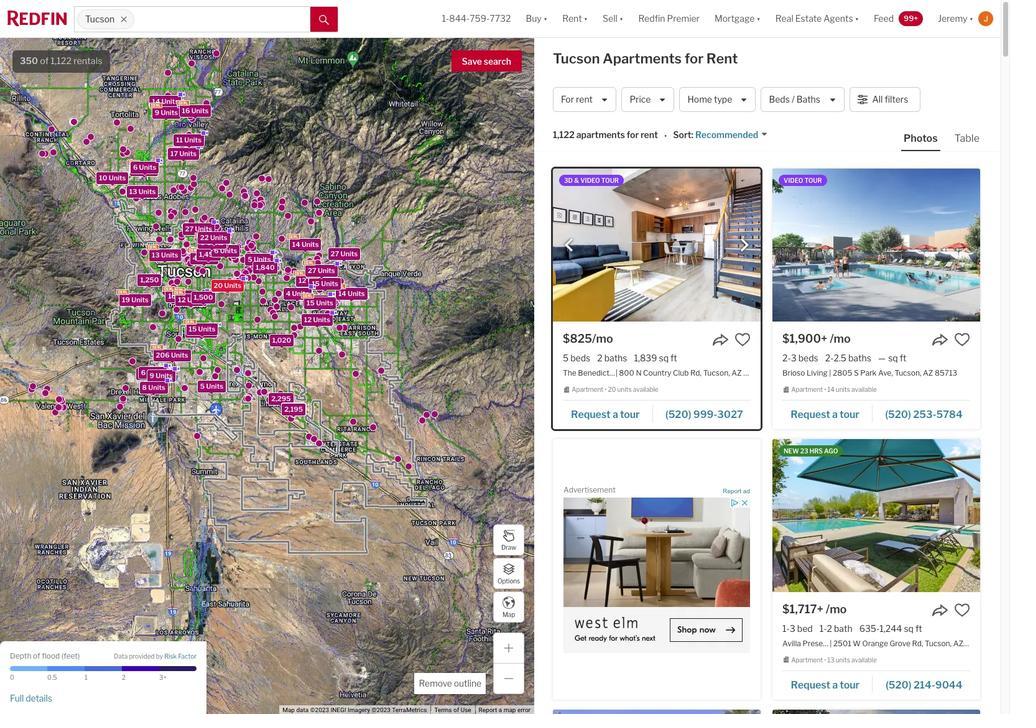 Task type: describe. For each thing, give the bounding box(es) containing it.
apartment • 14 units available
[[792, 386, 878, 394]]

9 units up 1,450
[[200, 238, 224, 247]]

2 vertical spatial 15
[[189, 325, 197, 334]]

units for $1,900+ /mo
[[837, 386, 851, 394]]

1 vertical spatial 12
[[178, 295, 186, 304]]

1 horizontal spatial 4
[[286, 289, 290, 298]]

report for report a map error
[[479, 707, 498, 714]]

• for $1,717+ /mo
[[825, 657, 827, 664]]

22
[[200, 233, 209, 242]]

az for $825 /mo
[[732, 369, 742, 378]]

map
[[504, 707, 516, 714]]

save search
[[462, 56, 512, 67]]

0 horizontal spatial 4
[[192, 253, 197, 262]]

1
[[85, 674, 88, 682]]

photo of 2501 w orange grove rd, tucson, az 85741 image
[[773, 439, 981, 592]]

2 video from the left
[[784, 177, 804, 184]]

)
[[78, 651, 80, 661]]

error
[[518, 707, 531, 714]]

0 vertical spatial 6 units
[[133, 163, 156, 172]]

$1,900+ /mo
[[783, 332, 851, 345]]

(520) 214-9044
[[886, 679, 963, 691]]

0 vertical spatial 15
[[312, 279, 320, 288]]

▾ for mortgage ▾
[[757, 13, 761, 24]]

home type
[[688, 94, 733, 105]]

new
[[784, 447, 800, 455]]

request a tour for $1,900+
[[791, 409, 860, 421]]

2 for 2
[[122, 674, 126, 682]]

of for 350
[[40, 55, 49, 67]]

photo of 2805 s park ave, tucson, az 85713 image
[[773, 169, 981, 322]]

1 horizontal spatial 4 units
[[286, 289, 309, 298]]

19
[[122, 295, 130, 304]]

agents
[[824, 13, 854, 24]]

0 horizontal spatial 5
[[200, 382, 205, 390]]

flood
[[42, 651, 60, 661]]

0 vertical spatial 4 units
[[192, 253, 216, 262]]

1 vertical spatial 13
[[152, 250, 160, 259]]

of for depth
[[33, 651, 40, 661]]

2 horizontal spatial sq
[[905, 624, 914, 634]]

2 vertical spatial 15 units
[[189, 325, 215, 334]]

imagery
[[348, 707, 370, 714]]

—
[[879, 353, 887, 364]]

club
[[674, 369, 689, 378]]

2 tour from the left
[[805, 177, 823, 184]]

1,839
[[635, 353, 658, 364]]

ad region
[[564, 498, 751, 654]]

risk factor link
[[164, 653, 197, 662]]

bed
[[798, 624, 813, 634]]

report ad button
[[723, 488, 751, 497]]

filters
[[885, 94, 909, 105]]

1,500
[[194, 293, 213, 302]]

units for $1,717+ /mo
[[836, 657, 851, 664]]

1-2 bath
[[820, 624, 853, 634]]

1-3 bed
[[783, 624, 813, 634]]

apartment for $1,717+
[[792, 657, 824, 664]]

beds
[[770, 94, 791, 105]]

apartments
[[577, 130, 626, 140]]

favorite button image for $1,717+ /mo
[[955, 602, 971, 619]]

next button image
[[739, 239, 751, 252]]

| for $1,717+
[[831, 639, 832, 649]]

all filters
[[873, 94, 909, 105]]

request for $1,900+
[[791, 409, 831, 421]]

22 units
[[200, 233, 227, 242]]

0 horizontal spatial 5 units
[[200, 382, 223, 390]]

mortgage ▾
[[715, 13, 761, 24]]

(520) for $825 /mo
[[666, 409, 692, 421]]

14 units right 3 units
[[338, 289, 365, 298]]

2 baths from the left
[[849, 353, 872, 364]]

2 horizontal spatial 5
[[563, 353, 569, 364]]

11 units
[[176, 135, 201, 144]]

999-
[[694, 409, 718, 421]]

9 units up 8 units
[[149, 371, 173, 380]]

terms
[[435, 707, 452, 714]]

(
[[61, 651, 64, 661]]

20 units
[[214, 281, 241, 290]]

ave,
[[879, 369, 894, 378]]

rent inside 1,122 apartments for rent •
[[641, 130, 659, 140]]

2 vertical spatial 12 units
[[304, 315, 330, 324]]

• for $1,900+ /mo
[[825, 386, 827, 394]]

apartment for $825
[[572, 386, 604, 394]]

data
[[297, 707, 309, 714]]

(520) for $1,900+ /mo
[[886, 409, 912, 421]]

0
[[10, 674, 14, 682]]

(520) 214-9044 link
[[874, 674, 971, 695]]

1,020
[[272, 336, 291, 345]]

5 beds
[[563, 353, 591, 364]]

map region
[[0, 0, 554, 715]]

sq for —
[[889, 353, 899, 364]]

| for $1,900+
[[830, 369, 832, 378]]

tucson for tucson apartments for rent
[[553, 50, 600, 67]]

1,840
[[256, 263, 275, 272]]

• inside 1,122 apartments for rent •
[[665, 131, 667, 141]]

14 units down 1,500
[[188, 327, 214, 336]]

350
[[20, 55, 38, 67]]

1-844-759-7732 link
[[442, 13, 511, 24]]

map button
[[494, 592, 525, 623]]

2 beds from the left
[[799, 353, 819, 364]]

14 units up 11
[[152, 96, 178, 105]]

1 vertical spatial 6
[[214, 246, 218, 255]]

2501
[[834, 639, 852, 649]]

1 horizontal spatial 17 units
[[170, 149, 196, 158]]

1 vertical spatial 13 units
[[152, 250, 178, 259]]

1-844-759-7732
[[442, 13, 511, 24]]

0 vertical spatial 16 units
[[182, 106, 208, 115]]

8
[[142, 383, 147, 392]]

available for $1,900+ /mo
[[852, 386, 878, 394]]

1 2,325 from the top
[[284, 405, 303, 413]]

for
[[561, 94, 575, 105]]

home
[[688, 94, 713, 105]]

2 horizontal spatial 2
[[828, 624, 833, 634]]

3 for $1,900+
[[792, 353, 797, 364]]

remove tucson image
[[120, 16, 128, 23]]

1 horizontal spatial tucson,
[[895, 369, 922, 378]]

for for rent
[[627, 130, 639, 140]]

apartment • 20 units available
[[572, 386, 659, 394]]

85716
[[744, 369, 767, 378]]

1- for 2
[[820, 624, 828, 634]]

3+
[[159, 674, 167, 682]]

brioso living | 2805 s park ave, tucson, az 85713
[[783, 369, 958, 378]]

grove
[[890, 639, 911, 649]]

800
[[620, 369, 635, 378]]

options button
[[494, 558, 525, 590]]

recommended button
[[694, 129, 769, 141]]

5784
[[937, 409, 963, 421]]

full
[[10, 693, 24, 704]]

2-3 beds
[[783, 353, 819, 364]]

2 horizontal spatial 13
[[828, 657, 835, 664]]

1 vertical spatial 16 units
[[168, 292, 194, 300]]

all filters button
[[850, 87, 921, 112]]

&
[[575, 177, 580, 184]]

214-
[[914, 679, 936, 691]]

type
[[715, 94, 733, 105]]

1 vertical spatial 17
[[199, 237, 207, 246]]

— sq ft
[[879, 353, 907, 364]]

3d & video tour
[[565, 177, 619, 184]]

photos button
[[902, 132, 953, 151]]

2 vertical spatial 17
[[139, 370, 146, 378]]

$1,717+
[[783, 603, 824, 616]]

1 horizontal spatial rent
[[707, 50, 739, 67]]

real estate agents ▾ button
[[769, 0, 867, 37]]

2 horizontal spatial 17 units
[[199, 237, 225, 246]]

▾ for rent ▾
[[584, 13, 588, 24]]

factor
[[178, 653, 197, 661]]

draw
[[502, 544, 517, 551]]

rent inside button
[[576, 94, 593, 105]]

1 vertical spatial 15 units
[[307, 299, 333, 307]]

▾ for buy ▾
[[544, 13, 548, 24]]

2 horizontal spatial ft
[[916, 624, 923, 634]]

9 units up 11
[[155, 108, 178, 117]]

a left map
[[499, 707, 502, 714]]

0 vertical spatial 16
[[182, 106, 190, 115]]

tour for $1,717+ /mo
[[841, 679, 860, 691]]

1 beds from the left
[[571, 353, 591, 364]]

1 horizontal spatial 5
[[248, 255, 252, 264]]

sell ▾ button
[[596, 0, 631, 37]]

google image
[[3, 698, 44, 715]]

beds / baths
[[770, 94, 821, 105]]

/mo for $1,900+ /mo
[[831, 332, 851, 345]]

14 units down 1,450
[[173, 294, 200, 302]]

/mo for $825 /mo
[[593, 332, 614, 345]]

avilla
[[783, 639, 802, 649]]

price
[[630, 94, 651, 105]]

report a map error link
[[479, 707, 531, 714]]

terms of use link
[[435, 707, 472, 714]]

1 horizontal spatial 17
[[170, 149, 178, 158]]

1 vertical spatial 15
[[307, 299, 315, 307]]

2,195
[[284, 405, 303, 414]]

0 vertical spatial 13 units
[[129, 187, 155, 196]]

mortgage
[[715, 13, 755, 24]]

sq for 1,839
[[660, 353, 669, 364]]

favorite button image for $1,900+ /mo
[[955, 332, 971, 348]]

1 horizontal spatial 5 units
[[248, 255, 271, 264]]

use
[[461, 707, 472, 714]]

759-
[[470, 13, 490, 24]]

10
[[99, 173, 107, 182]]

1 horizontal spatial az
[[924, 369, 934, 378]]

tucson for tucson
[[85, 14, 115, 25]]

hrs
[[810, 447, 824, 455]]

user photo image
[[979, 11, 994, 26]]

sell ▾ button
[[603, 0, 624, 37]]

tour for $1,900+ /mo
[[840, 409, 860, 421]]

/
[[792, 94, 795, 105]]

85741
[[966, 639, 989, 649]]

1 vertical spatial 12 units
[[178, 295, 204, 304]]

0 vertical spatial 15 units
[[312, 279, 338, 288]]

all
[[873, 94, 884, 105]]



Task type: vqa. For each thing, say whether or not it's contained in the screenshot.
topmost 5 Units
yes



Task type: locate. For each thing, give the bounding box(es) containing it.
2 horizontal spatial 17
[[199, 237, 207, 246]]

jeremy
[[939, 13, 968, 24]]

apartment • 13 units available
[[792, 657, 878, 664]]

w
[[854, 639, 861, 649]]

0 horizontal spatial 6
[[133, 163, 137, 172]]

1 ▾ from the left
[[544, 13, 548, 24]]

price button
[[622, 87, 675, 112]]

• for $825 /mo
[[605, 386, 607, 394]]

1 horizontal spatial tucson
[[553, 50, 600, 67]]

ago
[[825, 447, 839, 455]]

4 ▾ from the left
[[757, 13, 761, 24]]

17 units up 1,450
[[199, 237, 225, 246]]

tucson, for $1,717+ /mo
[[926, 639, 953, 649]]

9 units right 10 units
[[132, 165, 156, 174]]

4 units up 1,020
[[286, 289, 309, 298]]

tour for $825 /mo
[[621, 409, 640, 421]]

request a tour for $825
[[572, 409, 640, 421]]

85713
[[936, 369, 958, 378]]

tucson left remove tucson image
[[85, 14, 115, 25]]

jeremy ▾
[[939, 13, 974, 24]]

2 for 2 baths
[[598, 353, 603, 364]]

baths up 800
[[605, 353, 628, 364]]

data provided by risk factor
[[114, 653, 197, 661]]

options
[[498, 577, 520, 585]]

2 ▾ from the left
[[584, 13, 588, 24]]

request a tour button for $1,900+
[[783, 404, 873, 423]]

16 left 1,500
[[168, 292, 176, 300]]

rent up type
[[707, 50, 739, 67]]

submit search image
[[319, 15, 329, 25]]

tour down apartment • 14 units available
[[840, 409, 860, 421]]

request for $825
[[572, 409, 611, 421]]

/mo up 2.5 on the right of the page
[[831, 332, 851, 345]]

sq up 'the benedictine | 800 n country club rd, tucson, az 85716'
[[660, 353, 669, 364]]

favorite button checkbox
[[735, 332, 751, 348]]

remove
[[419, 679, 452, 689]]

sq up the grove
[[905, 624, 914, 634]]

1 vertical spatial 1,122
[[553, 130, 575, 140]]

1- for 844-
[[442, 13, 450, 24]]

2 horizontal spatial 1-
[[820, 624, 828, 634]]

1 horizontal spatial report
[[723, 488, 742, 495]]

1 vertical spatial 6 units
[[214, 246, 237, 255]]

request a tour button down apartment • 13 units available
[[783, 675, 874, 694]]

0 vertical spatial 4
[[192, 253, 197, 262]]

1 ©2023 from the left
[[310, 707, 329, 714]]

253-
[[914, 409, 937, 421]]

2 down the data
[[122, 674, 126, 682]]

for inside 1,122 apartments for rent •
[[627, 130, 639, 140]]

2- for 3
[[783, 353, 792, 364]]

| left "2805"
[[830, 369, 832, 378]]

(520) left 214-
[[886, 679, 912, 691]]

3 for $1,717+
[[790, 624, 796, 634]]

data
[[114, 653, 128, 661]]

request a tour button down apartment • 20 units available
[[563, 404, 653, 423]]

favorite button checkbox
[[955, 332, 971, 348], [955, 602, 971, 619]]

1 vertical spatial map
[[283, 707, 295, 714]]

0.5
[[47, 674, 57, 682]]

5 up the
[[563, 353, 569, 364]]

• down the "living"
[[825, 386, 827, 394]]

| left 800
[[616, 369, 618, 378]]

available for $1,717+ /mo
[[852, 657, 878, 664]]

▾ inside buy ▾ dropdown button
[[544, 13, 548, 24]]

request a tour button for $1,717+
[[783, 675, 874, 694]]

0 horizontal spatial baths
[[605, 353, 628, 364]]

favorite button image
[[735, 332, 751, 348], [955, 332, 971, 348], [955, 602, 971, 619]]

1,250
[[140, 275, 159, 284]]

request a tour button for $825
[[563, 404, 653, 423]]

rent right for
[[576, 94, 593, 105]]

tucson, right club
[[704, 369, 731, 378]]

16 up 11 units
[[182, 106, 190, 115]]

az left 85716
[[732, 369, 742, 378]]

0 vertical spatial rent
[[563, 13, 582, 24]]

0 horizontal spatial az
[[732, 369, 742, 378]]

2 horizontal spatial tucson,
[[926, 639, 953, 649]]

©2023 right data
[[310, 707, 329, 714]]

rd, for $825 /mo
[[691, 369, 702, 378]]

▾ inside sell ▾ dropdown button
[[620, 13, 624, 24]]

1 vertical spatial favorite button checkbox
[[955, 602, 971, 619]]

1 vertical spatial 16
[[168, 292, 176, 300]]

17 units down 11
[[170, 149, 196, 158]]

map left data
[[283, 707, 295, 714]]

17 up 8
[[139, 370, 146, 378]]

$1,900+
[[783, 332, 828, 345]]

20 down 1,450
[[214, 281, 223, 290]]

▾ right sell
[[620, 13, 624, 24]]

(520) for $1,717+ /mo
[[886, 679, 912, 691]]

1- for 3
[[783, 624, 790, 634]]

0 horizontal spatial report
[[479, 707, 498, 714]]

0 vertical spatial report
[[723, 488, 742, 495]]

rent left sort on the right
[[641, 130, 659, 140]]

19 units
[[122, 295, 148, 304]]

3 ▾ from the left
[[620, 13, 624, 24]]

map for map
[[503, 611, 516, 618]]

tucson, for $825 /mo
[[704, 369, 731, 378]]

request a tour
[[572, 409, 640, 421], [791, 409, 860, 421], [792, 679, 860, 691]]

units
[[161, 96, 178, 105], [191, 106, 208, 115], [161, 108, 178, 117], [184, 135, 201, 144], [179, 149, 196, 158], [139, 163, 156, 172], [138, 165, 156, 174], [108, 173, 126, 182], [138, 187, 155, 196], [195, 224, 212, 233], [210, 233, 227, 242], [208, 237, 225, 246], [206, 238, 224, 247], [302, 240, 319, 249], [220, 246, 237, 255], [341, 249, 358, 258], [161, 250, 178, 259], [199, 253, 216, 262], [254, 255, 271, 264], [318, 266, 335, 275], [308, 276, 325, 285], [321, 279, 338, 288], [224, 281, 241, 290], [348, 289, 365, 298], [292, 289, 309, 298], [177, 292, 194, 300], [188, 293, 205, 302], [183, 294, 200, 302], [131, 295, 148, 304], [187, 295, 204, 304], [311, 296, 328, 305], [316, 299, 333, 307], [313, 315, 330, 324], [198, 325, 215, 334], [197, 327, 214, 336], [171, 351, 188, 359], [147, 368, 164, 377], [148, 370, 165, 378], [156, 371, 173, 380], [206, 382, 223, 390], [148, 383, 165, 392]]

premier
[[668, 13, 700, 24]]

0 vertical spatial 12 units
[[299, 276, 325, 285]]

/mo
[[593, 332, 614, 345], [831, 332, 851, 345], [827, 603, 847, 616]]

3 inside map region
[[305, 296, 310, 305]]

az left "85741"
[[954, 639, 964, 649]]

0 vertical spatial rd,
[[691, 369, 702, 378]]

0 horizontal spatial 17 units
[[139, 370, 165, 378]]

17 units
[[170, 149, 196, 158], [199, 237, 225, 246], [139, 370, 165, 378]]

17 units up 8 units
[[139, 370, 165, 378]]

17 down 11
[[170, 149, 178, 158]]

1 vertical spatial rd,
[[913, 639, 924, 649]]

request for $1,717+
[[792, 679, 831, 691]]

©2023
[[310, 707, 329, 714], [372, 707, 391, 714]]

23
[[801, 447, 809, 455]]

(520) left 253-
[[886, 409, 912, 421]]

full details button
[[10, 693, 52, 705]]

available down n
[[634, 386, 659, 394]]

s
[[855, 369, 859, 378]]

rent right buy ▾ on the top of the page
[[563, 13, 582, 24]]

units down 800
[[618, 386, 632, 394]]

0 vertical spatial 5
[[248, 255, 252, 264]]

0 vertical spatial 6
[[133, 163, 137, 172]]

apartment
[[572, 386, 604, 394], [792, 386, 824, 394], [792, 657, 824, 664]]

request down apartment • 13 units available
[[792, 679, 831, 691]]

2 vertical spatial of
[[454, 707, 460, 714]]

99+
[[905, 14, 919, 23]]

favorite button checkbox for $1,900+ /mo
[[955, 332, 971, 348]]

photo of 9125 e catalina hwy, tucson, az 85749 image
[[773, 710, 981, 715]]

redfin premier button
[[631, 0, 708, 37]]

sort
[[674, 130, 692, 140]]

feet
[[64, 651, 78, 661]]

photo of 850 e wetmore rd, tucson, az 85719 image
[[553, 710, 761, 715]]

1 horizontal spatial 1,122
[[553, 130, 575, 140]]

map for map data ©2023 inegi  imagery ©2023 terrametrics
[[283, 707, 295, 714]]

5 left 1,840
[[248, 255, 252, 264]]

2 vertical spatial 3
[[790, 624, 796, 634]]

12 units down 3 units
[[304, 315, 330, 324]]

2 favorite button checkbox from the top
[[955, 602, 971, 619]]

favorite button checkbox for $1,717+ /mo
[[955, 602, 971, 619]]

1 horizontal spatial rd,
[[913, 639, 924, 649]]

5 units right 8 units
[[200, 382, 223, 390]]

1 2- from the left
[[783, 353, 792, 364]]

20 inside map region
[[214, 281, 223, 290]]

tour down apartment • 13 units available
[[841, 679, 860, 691]]

2805
[[834, 369, 853, 378]]

2 vertical spatial 6
[[141, 368, 146, 377]]

0 vertical spatial 20
[[214, 281, 223, 290]]

1 vertical spatial 5 units
[[200, 382, 223, 390]]

of left use
[[454, 707, 460, 714]]

0 vertical spatial favorite button checkbox
[[955, 332, 971, 348]]

2- up the "living"
[[826, 353, 834, 364]]

baths up s
[[849, 353, 872, 364]]

0 horizontal spatial video
[[581, 177, 601, 184]]

1 horizontal spatial 2-
[[826, 353, 834, 364]]

1 horizontal spatial 6
[[141, 368, 146, 377]]

▾ left user photo
[[970, 13, 974, 24]]

map inside button
[[503, 611, 516, 618]]

/mo for $1,717+ /mo
[[827, 603, 847, 616]]

1 baths from the left
[[605, 353, 628, 364]]

of for terms
[[454, 707, 460, 714]]

11
[[176, 135, 183, 144]]

remove outline button
[[415, 674, 486, 695]]

0 horizontal spatial ©2023
[[310, 707, 329, 714]]

units for $825 /mo
[[618, 386, 632, 394]]

206 units
[[156, 351, 188, 359]]

12 units
[[299, 276, 325, 285], [178, 295, 204, 304], [304, 315, 330, 324]]

1 horizontal spatial 20
[[609, 386, 617, 394]]

0 vertical spatial tucson
[[85, 14, 115, 25]]

avilla preserve | 2501 w orange grove rd, tucson, az 85741
[[783, 639, 989, 649]]

beds up the
[[571, 353, 591, 364]]

buy ▾
[[526, 13, 548, 24]]

:
[[692, 130, 694, 140]]

table button
[[953, 132, 983, 150]]

0 horizontal spatial tucson
[[85, 14, 115, 25]]

3
[[305, 296, 310, 305], [792, 353, 797, 364], [790, 624, 796, 634]]

beds up the "living"
[[799, 353, 819, 364]]

2 vertical spatial 12
[[304, 315, 312, 324]]

photo of 800 n country club rd, tucson, az 85716 image
[[553, 169, 761, 322]]

4 left 1,450
[[192, 253, 197, 262]]

0 horizontal spatial tour
[[602, 177, 619, 184]]

2 vertical spatial 6 units
[[141, 368, 164, 377]]

risk
[[164, 653, 177, 661]]

request a tour down apartment • 13 units available
[[792, 679, 860, 691]]

• left sort on the right
[[665, 131, 667, 141]]

apartment for $1,900+
[[792, 386, 824, 394]]

0 vertical spatial 17 units
[[170, 149, 196, 158]]

ad
[[744, 488, 751, 495]]

12 up 3 units
[[299, 276, 306, 285]]

1 horizontal spatial 1-
[[783, 624, 790, 634]]

12 down 3 units
[[304, 315, 312, 324]]

terms of use
[[435, 707, 472, 714]]

report for report ad
[[723, 488, 742, 495]]

2 ©2023 from the left
[[372, 707, 391, 714]]

12 left 1,500
[[178, 295, 186, 304]]

0 horizontal spatial rent
[[563, 13, 582, 24]]

©2023 right imagery
[[372, 707, 391, 714]]

0 horizontal spatial 1-
[[442, 13, 450, 24]]

▾ left sell
[[584, 13, 588, 24]]

units
[[618, 386, 632, 394], [837, 386, 851, 394], [836, 657, 851, 664]]

sort :
[[674, 130, 694, 140]]

▾ inside rent ▾ dropdown button
[[584, 13, 588, 24]]

depth of flood ( feet )
[[10, 651, 80, 661]]

1 vertical spatial rent
[[707, 50, 739, 67]]

• down benedictine on the right bottom of the page
[[605, 386, 607, 394]]

1 vertical spatial 4
[[286, 289, 290, 298]]

recommended
[[696, 130, 759, 140]]

(520) left 999-
[[666, 409, 692, 421]]

None search field
[[134, 7, 311, 32]]

buy ▾ button
[[526, 0, 548, 37]]

1 horizontal spatial ©2023
[[372, 707, 391, 714]]

0 horizontal spatial for
[[627, 130, 639, 140]]

available for $825 /mo
[[634, 386, 659, 394]]

▾ for jeremy ▾
[[970, 13, 974, 24]]

1 horizontal spatial video
[[784, 177, 804, 184]]

▾ right "buy"
[[544, 13, 548, 24]]

1 horizontal spatial sq
[[889, 353, 899, 364]]

available down park on the right bottom of the page
[[852, 386, 878, 394]]

ft for 1,839 sq ft
[[671, 353, 678, 364]]

1 horizontal spatial map
[[503, 611, 516, 618]]

1- up avilla
[[783, 624, 790, 634]]

14 units up 3 units
[[292, 240, 319, 249]]

2 2- from the left
[[826, 353, 834, 364]]

0 horizontal spatial rd,
[[691, 369, 702, 378]]

1,122
[[51, 55, 72, 67], [553, 130, 575, 140]]

for for rent
[[685, 50, 704, 67]]

previous button image
[[563, 239, 576, 252]]

2- for 2.5
[[826, 353, 834, 364]]

rd, for $1,717+ /mo
[[913, 639, 924, 649]]

report left ad
[[723, 488, 742, 495]]

request a tour down apartment • 20 units available
[[572, 409, 640, 421]]

6 ▾ from the left
[[970, 13, 974, 24]]

a down apartment • 20 units available
[[613, 409, 619, 421]]

0 horizontal spatial tucson,
[[704, 369, 731, 378]]

2- up the brioso
[[783, 353, 792, 364]]

16 units right "19 units"
[[168, 292, 194, 300]]

request a tour down apartment • 14 units available
[[791, 409, 860, 421]]

depth
[[10, 651, 31, 661]]

0 vertical spatial of
[[40, 55, 49, 67]]

17 up 1,450
[[199, 237, 207, 246]]

rd, right club
[[691, 369, 702, 378]]

az for $1,717+ /mo
[[954, 639, 964, 649]]

1 vertical spatial of
[[33, 651, 40, 661]]

2 vertical spatial 13
[[828, 657, 835, 664]]

2 up benedictine on the right bottom of the page
[[598, 353, 603, 364]]

1 vertical spatial 2
[[828, 624, 833, 634]]

▾ inside mortgage ▾ dropdown button
[[757, 13, 761, 24]]

by
[[156, 653, 163, 661]]

15 units
[[312, 279, 338, 288], [307, 299, 333, 307], [189, 325, 215, 334]]

2 2,325 from the top
[[284, 405, 303, 414]]

brioso
[[783, 369, 806, 378]]

the benedictine | 800 n country club rd, tucson, az 85716
[[563, 369, 767, 378]]

report left map
[[479, 707, 498, 714]]

apartment down preserve
[[792, 657, 824, 664]]

5 ▾ from the left
[[856, 13, 860, 24]]

living
[[807, 369, 828, 378]]

1 vertical spatial 5
[[563, 353, 569, 364]]

▾ for sell ▾
[[620, 13, 624, 24]]

0 horizontal spatial map
[[283, 707, 295, 714]]

a for $1,900+ /mo
[[833, 409, 838, 421]]

apartment down benedictine on the right bottom of the page
[[572, 386, 604, 394]]

0 vertical spatial 12
[[299, 276, 306, 285]]

sell ▾
[[603, 13, 624, 24]]

1 vertical spatial 17 units
[[199, 237, 225, 246]]

az left 85713
[[924, 369, 934, 378]]

home type button
[[680, 87, 757, 112]]

0 vertical spatial 13
[[129, 187, 137, 196]]

2 vertical spatial 17 units
[[139, 370, 165, 378]]

1 vertical spatial tucson
[[553, 50, 600, 67]]

apartments
[[603, 50, 682, 67]]

1 favorite button checkbox from the top
[[955, 332, 971, 348]]

2 horizontal spatial az
[[954, 639, 964, 649]]

beds / baths button
[[762, 87, 845, 112]]

1 horizontal spatial 13
[[152, 250, 160, 259]]

a for $1,717+ /mo
[[833, 679, 839, 691]]

park
[[861, 369, 877, 378]]

▾ inside the real estate agents ▾ link
[[856, 13, 860, 24]]

orange
[[863, 639, 889, 649]]

1 vertical spatial 4 units
[[286, 289, 309, 298]]

a for $825 /mo
[[613, 409, 619, 421]]

1 tour from the left
[[602, 177, 619, 184]]

feed
[[875, 13, 895, 24]]

ft for — sq ft
[[901, 353, 907, 364]]

of right 350
[[40, 55, 49, 67]]

1 horizontal spatial ft
[[901, 353, 907, 364]]

1- up preserve
[[820, 624, 828, 634]]

request a tour button down apartment • 14 units available
[[783, 404, 873, 423]]

4 units down 22
[[192, 253, 216, 262]]

ft up club
[[671, 353, 678, 364]]

0 vertical spatial 5 units
[[248, 255, 271, 264]]

/mo up 2 baths
[[593, 332, 614, 345]]

rent inside dropdown button
[[563, 13, 582, 24]]

12
[[299, 276, 306, 285], [178, 295, 186, 304], [304, 315, 312, 324]]

sq right —
[[889, 353, 899, 364]]

0 vertical spatial 1,122
[[51, 55, 72, 67]]

16 units up 11 units
[[182, 106, 208, 115]]

report inside button
[[723, 488, 742, 495]]

2-2.5 baths
[[826, 353, 872, 364]]

0 horizontal spatial 20
[[214, 281, 223, 290]]

844-
[[450, 13, 470, 24]]

27 units
[[185, 224, 212, 233], [331, 249, 358, 258], [308, 266, 335, 275], [178, 293, 205, 302]]

request a tour for $1,717+
[[792, 679, 860, 691]]

a down apartment • 14 units available
[[833, 409, 838, 421]]

0 horizontal spatial 13
[[129, 187, 137, 196]]

tour
[[621, 409, 640, 421], [840, 409, 860, 421], [841, 679, 860, 691]]

tucson,
[[704, 369, 731, 378], [895, 369, 922, 378], [926, 639, 953, 649]]

0 horizontal spatial 4 units
[[192, 253, 216, 262]]

ft
[[671, 353, 678, 364], [901, 353, 907, 364], [916, 624, 923, 634]]

map down 'options'
[[503, 611, 516, 618]]

favorite button image for $825 /mo
[[735, 332, 751, 348]]

1 horizontal spatial for
[[685, 50, 704, 67]]

1 horizontal spatial 16
[[182, 106, 190, 115]]

for right apartments
[[627, 130, 639, 140]]

0 vertical spatial for
[[685, 50, 704, 67]]

▾
[[544, 13, 548, 24], [584, 13, 588, 24], [620, 13, 624, 24], [757, 13, 761, 24], [856, 13, 860, 24], [970, 13, 974, 24]]

tucson, down — sq ft
[[895, 369, 922, 378]]

request down apartment • 20 units available
[[572, 409, 611, 421]]

video tour
[[784, 177, 823, 184]]

favorite button image up 85716
[[735, 332, 751, 348]]

4 units
[[192, 253, 216, 262], [286, 289, 309, 298]]

12 units up 3 units
[[299, 276, 325, 285]]

1,122 inside 1,122 apartments for rent •
[[553, 130, 575, 140]]

0 horizontal spatial 16
[[168, 292, 176, 300]]

tour down apartment • 20 units available
[[621, 409, 640, 421]]

2 horizontal spatial 6
[[214, 246, 218, 255]]

| for $825
[[616, 369, 618, 378]]

▾ right "mortgage"
[[757, 13, 761, 24]]

1,122 down for
[[553, 130, 575, 140]]

2 vertical spatial 2
[[122, 674, 126, 682]]

0 horizontal spatial beds
[[571, 353, 591, 364]]

rent ▾ button
[[563, 0, 588, 37]]

favorite button image up "85741"
[[955, 602, 971, 619]]

1 horizontal spatial beds
[[799, 353, 819, 364]]

0 horizontal spatial 2
[[122, 674, 126, 682]]

1 video from the left
[[581, 177, 601, 184]]

mortgage ▾ button
[[708, 0, 769, 37]]



